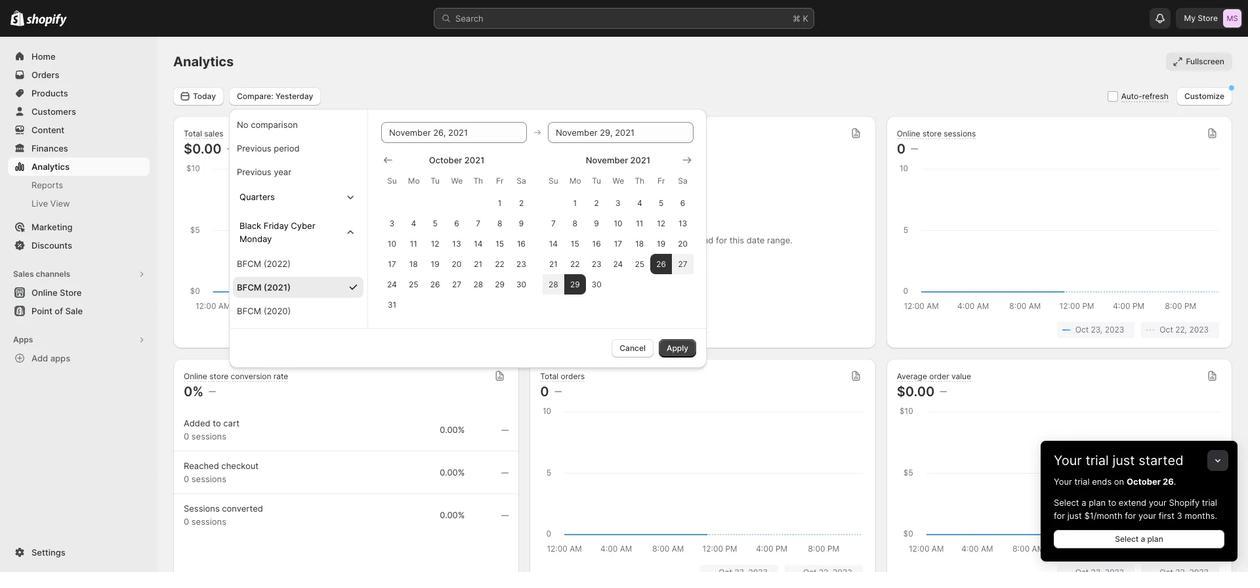 Task type: vqa. For each thing, say whether or not it's contained in the screenshot.


Task type: locate. For each thing, give the bounding box(es) containing it.
1 horizontal spatial a
[[1141, 534, 1146, 544]]

no change image right '0%'
[[209, 387, 216, 397]]

1 mo from the left
[[408, 176, 420, 185]]

1 oct 23, 2023 button from the left
[[344, 322, 422, 338]]

previous period button
[[233, 138, 364, 159]]

0 vertical spatial 17
[[614, 239, 623, 249]]

store inside button
[[60, 288, 82, 298]]

added to cart 0 sessions
[[184, 418, 240, 442]]

my store image
[[1224, 9, 1242, 28]]

months.
[[1185, 511, 1218, 521]]

2 21 from the left
[[550, 259, 558, 269]]

ends
[[1093, 477, 1112, 487]]

1 horizontal spatial tuesday element
[[586, 169, 608, 193]]

sunday element
[[381, 169, 403, 193], [543, 169, 565, 193]]

bfcm down the bfcm (2021)
[[237, 306, 261, 316]]

0 horizontal spatial 18 button
[[403, 254, 425, 274]]

1 su from the left
[[387, 176, 397, 185]]

k
[[803, 13, 809, 24]]

just left $1/month
[[1068, 511, 1083, 521]]

sessions inside online store sessions dropdown button
[[944, 129, 977, 139]]

oct 22, 2023 button for $0.00
[[429, 322, 506, 338]]

1 vertical spatial 18
[[410, 259, 418, 269]]

2 29 from the left
[[570, 279, 580, 289]]

select a plan link
[[1054, 531, 1225, 549]]

1 30 from the left
[[517, 279, 527, 289]]

su
[[387, 176, 397, 185], [549, 176, 559, 185]]

thursday element down 'october 2021'
[[468, 169, 489, 193]]

2 30 from the left
[[592, 279, 602, 289]]

18 for the right "18" button
[[636, 239, 644, 249]]

30 for 1st 30 button from the left
[[517, 279, 527, 289]]

1 horizontal spatial 15 button
[[565, 233, 586, 254]]

21
[[474, 259, 483, 269], [550, 259, 558, 269]]

1 horizontal spatial 19
[[657, 239, 666, 249]]

your up first
[[1149, 498, 1167, 508]]

0 horizontal spatial wednesday element
[[446, 169, 468, 193]]

wednesday element down november 2021
[[608, 169, 629, 193]]

2 previous from the top
[[237, 166, 272, 177]]

bfcm for bfcm (2022)
[[237, 258, 261, 269]]

tu down 'october 2021'
[[431, 176, 440, 185]]

mo for october
[[408, 176, 420, 185]]

6 button
[[672, 193, 694, 213], [446, 213, 468, 233]]

4 2023 from the left
[[1190, 325, 1209, 335]]

1 30 button from the left
[[511, 274, 532, 294]]

1 horizontal spatial online
[[184, 372, 207, 381]]

sa for october 2021
[[517, 176, 526, 185]]

10 up there on the top of page
[[614, 218, 623, 228]]

1 2 from the left
[[519, 198, 524, 208]]

3 inside select a plan to extend your shopify trial for just $1/month for your first 3 months.
[[1178, 511, 1183, 521]]

2 vertical spatial 3
[[1178, 511, 1183, 521]]

17 button up 31 button
[[381, 254, 403, 274]]

1 vertical spatial trial
[[1075, 477, 1090, 487]]

1 thursday element from the left
[[468, 169, 489, 193]]

0 horizontal spatial 6
[[454, 218, 459, 228]]

31 button
[[381, 294, 403, 315]]

2 your from the top
[[1054, 477, 1073, 487]]

we down 'october 2021'
[[451, 176, 463, 185]]

10 button up there on the top of page
[[608, 213, 629, 233]]

discounts
[[32, 240, 72, 251]]

1 saturday element from the left
[[511, 169, 532, 193]]

th for november 2021
[[635, 176, 645, 185]]

1 horizontal spatial 29
[[570, 279, 580, 289]]

fullscreen
[[1187, 56, 1225, 66]]

add
[[32, 353, 48, 364]]

0 vertical spatial previous
[[237, 143, 272, 153]]

2021 for october 2021
[[465, 155, 485, 165]]

black friday cyber monday button
[[234, 214, 362, 250]]

2 th from the left
[[635, 176, 645, 185]]

3 0.00% from the top
[[440, 510, 465, 521]]

1 horizontal spatial 28 button
[[543, 274, 565, 294]]

view
[[50, 198, 70, 209]]

1 22, from the left
[[463, 325, 474, 335]]

2 14 from the left
[[549, 239, 558, 249]]

2 28 from the left
[[549, 279, 559, 289]]

0 vertical spatial 6
[[681, 198, 686, 208]]

1 vertical spatial a
[[1141, 534, 1146, 544]]

online inside dropdown button
[[184, 372, 207, 381]]

1 21 from the left
[[474, 259, 483, 269]]

2 horizontal spatial online
[[897, 129, 921, 139]]

1 th from the left
[[474, 176, 483, 185]]

1 14 button from the left
[[468, 233, 489, 254]]

2 22 from the left
[[571, 259, 580, 269]]

list for average order value
[[900, 565, 1220, 573]]

⌘ k
[[793, 13, 809, 24]]

22
[[495, 259, 505, 269], [571, 259, 580, 269]]

0 horizontal spatial 24
[[387, 279, 397, 289]]

26 button down no
[[651, 254, 672, 274]]

0 horizontal spatial 12 button
[[425, 233, 446, 254]]

6 button down 'october 2021'
[[446, 213, 468, 233]]

0 horizontal spatial 1
[[498, 198, 502, 208]]

18 button left no
[[629, 233, 651, 254]]

th for october 2021
[[474, 176, 483, 185]]

list for total sales
[[186, 322, 506, 338]]

shopify image
[[11, 10, 24, 26]]

2021 for november 2021
[[631, 155, 651, 165]]

1 23, from the left
[[378, 325, 390, 335]]

monday element
[[403, 169, 425, 193], [565, 169, 586, 193]]

just up on
[[1113, 453, 1136, 469]]

0 vertical spatial your
[[1054, 453, 1083, 469]]

2 30 button from the left
[[586, 274, 608, 294]]

plan inside select a plan to extend your shopify trial for just $1/month for your first 3 months.
[[1089, 498, 1106, 508]]

your trial just started button
[[1041, 441, 1238, 469]]

to up $1/month
[[1109, 498, 1117, 508]]

2 sa from the left
[[678, 176, 688, 185]]

18 for the left "18" button
[[410, 259, 418, 269]]

trial up months.
[[1203, 498, 1218, 508]]

0 horizontal spatial thursday element
[[468, 169, 489, 193]]

29 button
[[489, 274, 511, 294], [565, 274, 586, 294]]

analytics down finances
[[32, 162, 70, 172]]

analytics
[[173, 54, 234, 70], [32, 162, 70, 172]]

⌘
[[793, 13, 801, 24]]

analytics inside analytics link
[[32, 162, 70, 172]]

monday element for october
[[403, 169, 425, 193]]

2021
[[465, 155, 485, 165], [631, 155, 651, 165]]

average
[[897, 372, 928, 381]]

2 16 button from the left
[[586, 233, 608, 254]]

11 button up 31 button
[[403, 233, 425, 254]]

0 horizontal spatial 19
[[431, 259, 440, 269]]

1 horizontal spatial su
[[549, 176, 559, 185]]

2 23 button from the left
[[586, 254, 608, 274]]

23, for $0.00
[[378, 325, 390, 335]]

wednesday element
[[446, 169, 468, 193], [608, 169, 629, 193]]

0 vertical spatial 20
[[678, 239, 688, 249]]

2 button for november 2021
[[586, 193, 608, 213]]

0 horizontal spatial we
[[451, 176, 463, 185]]

2 14 button from the left
[[543, 233, 565, 254]]

store inside dropdown button
[[210, 372, 229, 381]]

1 horizontal spatial oct 22, 2023 button
[[1142, 322, 1220, 338]]

tuesday element down november
[[586, 169, 608, 193]]

6 button up data at right
[[672, 193, 694, 213]]

settings
[[32, 548, 65, 558]]

1 8 button from the left
[[489, 213, 511, 233]]

0 horizontal spatial 22
[[495, 259, 505, 269]]

1 horizontal spatial plan
[[1148, 534, 1164, 544]]

1 horizontal spatial 2021
[[631, 155, 651, 165]]

sessions inside sessions converted 0 sessions
[[192, 517, 227, 527]]

20 for left 20 button
[[452, 259, 462, 269]]

wednesday element down 'october 2021'
[[446, 169, 468, 193]]

13 button
[[672, 213, 694, 233], [446, 233, 468, 254]]

1 horizontal spatial 28
[[549, 279, 559, 289]]

2021 right november
[[631, 155, 651, 165]]

no change image down online store sessions dropdown button
[[911, 144, 919, 154]]

1 horizontal spatial fr
[[658, 176, 665, 185]]

1 fr from the left
[[496, 176, 504, 185]]

0 horizontal spatial 3 button
[[381, 213, 403, 233]]

thursday element
[[468, 169, 489, 193], [629, 169, 651, 193]]

friday element for october 2021
[[489, 169, 511, 193]]

2023
[[392, 325, 411, 335], [477, 325, 496, 335], [1106, 325, 1125, 335], [1190, 325, 1209, 335]]

tuesday element
[[425, 169, 446, 193], [586, 169, 608, 193]]

23
[[517, 259, 527, 269], [592, 259, 602, 269]]

your for your trial ends on october 26 .
[[1054, 477, 1073, 487]]

sa for november 2021
[[678, 176, 688, 185]]

0 vertical spatial 26
[[657, 259, 666, 269]]

store for my store
[[1198, 13, 1219, 23]]

19 for left 19 button
[[431, 259, 440, 269]]

1 horizontal spatial 14
[[549, 239, 558, 249]]

analytics up today
[[173, 54, 234, 70]]

0 horizontal spatial oct 23, 2023 button
[[344, 322, 422, 338]]

0.00% for added to cart
[[440, 425, 465, 435]]

cancel button
[[612, 339, 654, 358]]

sessions inside added to cart 0 sessions
[[192, 431, 227, 442]]

select inside select a plan to extend your shopify trial for just $1/month for your first 3 months.
[[1054, 498, 1080, 508]]

1 29 from the left
[[495, 279, 505, 289]]

1 vertical spatial online
[[32, 288, 58, 298]]

2 horizontal spatial 26
[[1163, 477, 1174, 487]]

1 horizontal spatial store
[[1198, 13, 1219, 23]]

plan up $1/month
[[1089, 498, 1106, 508]]

1 9 from the left
[[519, 218, 524, 228]]

2 friday element from the left
[[651, 169, 672, 193]]

17 for rightmost 17 button
[[614, 239, 623, 249]]

1 oct 22, 2023 from the left
[[447, 325, 496, 335]]

2 oct from the left
[[447, 325, 460, 335]]

a inside select a plan to extend your shopify trial for just $1/month for your first 3 months.
[[1082, 498, 1087, 508]]

th down 'october 2021'
[[474, 176, 483, 185]]

select
[[1054, 498, 1080, 508], [1116, 534, 1139, 544]]

black friday cyber monday
[[240, 220, 316, 244]]

1 bfcm from the top
[[237, 258, 261, 269]]

1 vertical spatial 26
[[431, 279, 440, 289]]

store right my
[[1198, 13, 1219, 23]]

sunday element for november 2021
[[543, 169, 565, 193]]

2 grid from the left
[[543, 153, 694, 294]]

to left 'cart'
[[213, 418, 221, 429]]

no change image
[[227, 144, 234, 154], [911, 144, 919, 154], [209, 387, 216, 397]]

11 button
[[629, 213, 651, 233], [403, 233, 425, 254]]

2 2 from the left
[[594, 198, 599, 208]]

1 1 button from the left
[[489, 193, 511, 213]]

0.00% for sessions converted
[[440, 510, 465, 521]]

store
[[1198, 13, 1219, 23], [60, 288, 82, 298]]

trial for just
[[1086, 453, 1110, 469]]

th down november 2021
[[635, 176, 645, 185]]

plan for select a plan to extend your shopify trial for just $1/month for your first 3 months.
[[1089, 498, 1106, 508]]

24 for leftmost 24 button
[[387, 279, 397, 289]]

0 horizontal spatial 27
[[452, 279, 462, 289]]

sa
[[517, 176, 526, 185], [678, 176, 688, 185]]

fr for november 2021
[[658, 176, 665, 185]]

0 horizontal spatial 12
[[431, 239, 440, 249]]

18 button up 31 button
[[403, 254, 425, 274]]

compare:
[[237, 91, 274, 101]]

1 horizontal spatial wednesday element
[[608, 169, 629, 193]]

0 horizontal spatial 28 button
[[468, 274, 489, 294]]

2 oct 23, 2023 button from the left
[[1058, 322, 1135, 338]]

tuesday element down 'october 2021'
[[425, 169, 446, 193]]

tu down november
[[592, 176, 601, 185]]

3 bfcm from the top
[[237, 306, 261, 316]]

1 horizontal spatial for
[[1054, 511, 1066, 521]]

no change image for reached checkout 0 sessions
[[502, 468, 509, 479]]

10 button up 31 button
[[381, 233, 403, 254]]

21 button
[[468, 254, 489, 274], [543, 254, 565, 274]]

1 wednesday element from the left
[[446, 169, 468, 193]]

2 2023 from the left
[[477, 325, 496, 335]]

previous up the previous year
[[237, 143, 272, 153]]

plan down first
[[1148, 534, 1164, 544]]

2 bfcm from the top
[[237, 282, 262, 293]]

24 down there on the top of page
[[614, 259, 623, 269]]

online
[[897, 129, 921, 139], [32, 288, 58, 298], [184, 372, 207, 381]]

2 tu from the left
[[592, 176, 601, 185]]

tu for october
[[431, 176, 440, 185]]

1 15 button from the left
[[489, 233, 511, 254]]

26 button
[[651, 254, 672, 274], [425, 274, 446, 294]]

1 29 button from the left
[[489, 274, 511, 294]]

your up your trial ends on october 26 .
[[1054, 453, 1083, 469]]

converted
[[222, 504, 263, 514]]

8 button
[[489, 213, 511, 233], [565, 213, 586, 233]]

11
[[636, 218, 644, 228], [410, 239, 417, 249]]

1 vertical spatial 10
[[388, 239, 397, 249]]

1 oct from the left
[[362, 325, 376, 335]]

(2021)
[[264, 282, 291, 293]]

oct 22, 2023 button
[[429, 322, 506, 338], [1142, 322, 1220, 338]]

bfcm down monday
[[237, 258, 261, 269]]

2 2021 from the left
[[631, 155, 651, 165]]

20 for the rightmost 20 button
[[678, 239, 688, 249]]

trial for ends
[[1075, 477, 1090, 487]]

22,
[[463, 325, 474, 335], [1176, 325, 1188, 335]]

for down extend
[[1126, 511, 1137, 521]]

1 horizontal spatial 11 button
[[629, 213, 651, 233]]

previous inside button
[[237, 166, 272, 177]]

saturday element
[[511, 169, 532, 193], [672, 169, 694, 193]]

2 thursday element from the left
[[629, 169, 651, 193]]

4
[[637, 198, 643, 208], [411, 218, 416, 228]]

17 for leftmost 17 button
[[388, 259, 396, 269]]

grid
[[381, 153, 532, 315], [543, 153, 694, 294]]

11 button up was
[[629, 213, 651, 233]]

thursday element down november 2021
[[629, 169, 651, 193]]

0 horizontal spatial 1 button
[[489, 193, 511, 213]]

2 we from the left
[[613, 176, 625, 185]]

bfcm down bfcm (2022)
[[237, 282, 262, 293]]

friday element
[[489, 169, 511, 193], [651, 169, 672, 193]]

1 button for november 2021
[[565, 193, 586, 213]]

online for 0
[[897, 129, 921, 139]]

2 8 button from the left
[[565, 213, 586, 233]]

1 vertical spatial analytics
[[32, 162, 70, 172]]

2 wednesday element from the left
[[608, 169, 629, 193]]

1 horizontal spatial 1
[[573, 198, 577, 208]]

your inside your trial just started dropdown button
[[1054, 453, 1083, 469]]

0 horizontal spatial 26
[[431, 279, 440, 289]]

1 vertical spatial 27
[[452, 279, 462, 289]]

su for november
[[549, 176, 559, 185]]

27 for the rightmost 27 button
[[679, 259, 688, 269]]

1 horizontal spatial 8
[[573, 218, 578, 228]]

select a plan
[[1116, 534, 1164, 544]]

saturday element for november 2021
[[672, 169, 694, 193]]

conversion
[[231, 372, 271, 381]]

no
[[237, 119, 249, 130]]

2 1 from the left
[[573, 198, 577, 208]]

1 vertical spatial 0.00%
[[440, 467, 465, 478]]

2 28 button from the left
[[543, 274, 565, 294]]

1 monday element from the left
[[403, 169, 425, 193]]

0 horizontal spatial 9 button
[[511, 213, 532, 233]]

a
[[1082, 498, 1087, 508], [1141, 534, 1146, 544]]

1 vertical spatial 3
[[390, 218, 395, 228]]

1 vertical spatial 19
[[431, 259, 440, 269]]

2
[[519, 198, 524, 208], [594, 198, 599, 208]]

1 23 from the left
[[517, 259, 527, 269]]

add apps
[[32, 353, 70, 364]]

2 22, from the left
[[1176, 325, 1188, 335]]

1 vertical spatial plan
[[1148, 534, 1164, 544]]

1 friday element from the left
[[489, 169, 511, 193]]

0 horizontal spatial 20
[[452, 259, 462, 269]]

26 inside your trial just started element
[[1163, 477, 1174, 487]]

for left this
[[716, 235, 727, 246]]

trial inside dropdown button
[[1086, 453, 1110, 469]]

2 oct 22, 2023 button from the left
[[1142, 322, 1220, 338]]

su for october
[[387, 176, 397, 185]]

just
[[1113, 453, 1136, 469], [1068, 511, 1083, 521]]

2 monday element from the left
[[565, 169, 586, 193]]

10 button
[[608, 213, 629, 233], [381, 233, 403, 254]]

0 horizontal spatial 23 button
[[511, 254, 532, 274]]

6 down 'october 2021'
[[454, 218, 459, 228]]

0 horizontal spatial 8 button
[[489, 213, 511, 233]]

1 horizontal spatial mo
[[570, 176, 582, 185]]

1 tu from the left
[[431, 176, 440, 185]]

2 for november 2021
[[594, 198, 599, 208]]

0 vertical spatial select
[[1054, 498, 1080, 508]]

1 your from the top
[[1054, 453, 1083, 469]]

a up $1/month
[[1082, 498, 1087, 508]]

1 horizontal spatial we
[[613, 176, 625, 185]]

bfcm
[[237, 258, 261, 269], [237, 282, 262, 293], [237, 306, 261, 316]]

1 horizontal spatial 21 button
[[543, 254, 565, 274]]

0 horizontal spatial october
[[429, 155, 462, 165]]

17 button left was
[[608, 233, 629, 254]]

1 horizontal spatial 16 button
[[586, 233, 608, 254]]

2 7 from the left
[[551, 218, 556, 228]]

analytics link
[[8, 158, 150, 176]]

settings link
[[8, 544, 150, 562]]

26 button right 31 button
[[425, 274, 446, 294]]

0 horizontal spatial 2021
[[465, 155, 485, 165]]

2 15 button from the left
[[565, 233, 586, 254]]

0 inside reached checkout 0 sessions
[[184, 474, 189, 485]]

1 horizontal spatial 25 button
[[629, 254, 651, 274]]

1
[[498, 198, 502, 208], [573, 198, 577, 208]]

october down yyyy-mm-dd text field
[[429, 155, 462, 165]]

2 9 button from the left
[[586, 213, 608, 233]]

0 horizontal spatial grid
[[381, 153, 532, 315]]

0 horizontal spatial select
[[1054, 498, 1080, 508]]

1 0.00% from the top
[[440, 425, 465, 435]]

0 horizontal spatial monday element
[[403, 169, 425, 193]]

$0.00 down total sales dropdown button
[[184, 141, 222, 157]]

average order value button
[[897, 372, 972, 383]]

1 vertical spatial 24
[[387, 279, 397, 289]]

october up extend
[[1127, 477, 1161, 487]]

online store button
[[0, 284, 158, 302]]

previous up quarters
[[237, 166, 272, 177]]

20 button
[[672, 233, 694, 254], [446, 254, 468, 274]]

15 for second 15 'button' from the right
[[496, 239, 504, 249]]

saturday element for october 2021
[[511, 169, 532, 193]]

1 horizontal spatial oct 23, 2023
[[1076, 325, 1125, 335]]

no change image
[[555, 387, 562, 397], [940, 387, 948, 397], [502, 425, 509, 436], [502, 468, 509, 479], [502, 511, 509, 521]]

marketing link
[[8, 218, 150, 236]]

30 button
[[511, 274, 532, 294], [586, 274, 608, 294]]

1 grid from the left
[[381, 153, 532, 315]]

oct 22, 2023
[[447, 325, 496, 335], [1160, 325, 1209, 335]]

your inside your trial just started element
[[1054, 477, 1073, 487]]

oct 23, 2023 for $0.00
[[362, 325, 411, 335]]

19 for right 19 button
[[657, 239, 666, 249]]

1 2 button from the left
[[511, 193, 532, 213]]

0 horizontal spatial mo
[[408, 176, 420, 185]]

quarters
[[240, 191, 275, 202]]

1 horizontal spatial analytics
[[173, 54, 234, 70]]

store inside dropdown button
[[923, 129, 942, 139]]

1 horizontal spatial grid
[[543, 153, 694, 294]]

3 for the leftmost 3 button
[[390, 218, 395, 228]]

apply button
[[659, 339, 697, 358]]

$0.00 down average
[[897, 384, 935, 400]]

1 7 from the left
[[476, 218, 481, 228]]

no change image left previous period
[[227, 144, 234, 154]]

24 button up 31
[[381, 274, 403, 294]]

1 horizontal spatial 22,
[[1176, 325, 1188, 335]]

a down select a plan to extend your shopify trial for just $1/month for your first 3 months.
[[1141, 534, 1146, 544]]

2 horizontal spatial no change image
[[911, 144, 919, 154]]

trial up ends
[[1086, 453, 1110, 469]]

2021 down yyyy-mm-dd text field
[[465, 155, 485, 165]]

online inside dropdown button
[[897, 129, 921, 139]]

24 up 31 button
[[387, 279, 397, 289]]

your left first
[[1139, 511, 1157, 521]]

list for online store sessions
[[900, 322, 1220, 338]]

we down november 2021
[[613, 176, 625, 185]]

1 tuesday element from the left
[[425, 169, 446, 193]]

previous for previous period
[[237, 143, 272, 153]]

0 horizontal spatial a
[[1082, 498, 1087, 508]]

2 15 from the left
[[571, 239, 580, 249]]

0 horizontal spatial tu
[[431, 176, 440, 185]]

2 9 from the left
[[594, 218, 599, 228]]

store up sale
[[60, 288, 82, 298]]

6 up data at right
[[681, 198, 686, 208]]

sales channels button
[[8, 265, 150, 284]]

10 up 31 button
[[388, 239, 397, 249]]

2 button for october 2021
[[511, 193, 532, 213]]

select down select a plan to extend your shopify trial for just $1/month for your first 3 months.
[[1116, 534, 1139, 544]]

2 23, from the left
[[1092, 325, 1103, 335]]

store for online store
[[60, 288, 82, 298]]

trial left ends
[[1075, 477, 1090, 487]]

select down your trial ends on october 26 .
[[1054, 498, 1080, 508]]

oct 23, 2023
[[362, 325, 411, 335], [1076, 325, 1125, 335]]

0 inside sessions converted 0 sessions
[[184, 517, 189, 527]]

1 we from the left
[[451, 176, 463, 185]]

0 horizontal spatial oct 22, 2023
[[447, 325, 496, 335]]

online for 0%
[[184, 372, 207, 381]]

1 2021 from the left
[[465, 155, 485, 165]]

1 horizontal spatial oct 23, 2023 button
[[1058, 322, 1135, 338]]

there was no data found for this date range. button
[[530, 116, 876, 349]]

1 sa from the left
[[517, 176, 526, 185]]

22, for $0.00
[[463, 325, 474, 335]]

2 mo from the left
[[570, 176, 582, 185]]

6
[[681, 198, 686, 208], [454, 218, 459, 228]]

no change image for $0.00
[[227, 144, 234, 154]]

date
[[747, 235, 765, 246]]

0 vertical spatial analytics
[[173, 54, 234, 70]]

1 8 from the left
[[498, 218, 502, 228]]

customize
[[1185, 91, 1225, 101]]

0 vertical spatial bfcm
[[237, 258, 261, 269]]

1 22 from the left
[[495, 259, 505, 269]]

your for your trial just started
[[1054, 453, 1083, 469]]

0 vertical spatial 24
[[614, 259, 623, 269]]

0 horizontal spatial 22 button
[[489, 254, 511, 274]]

2 oct 22, 2023 from the left
[[1160, 325, 1209, 335]]

your
[[1054, 453, 1083, 469], [1054, 477, 1073, 487]]

grid containing october
[[381, 153, 532, 315]]

range.
[[768, 235, 793, 246]]

list
[[186, 322, 506, 338], [900, 322, 1220, 338], [543, 565, 863, 573], [900, 565, 1220, 573]]

for left $1/month
[[1054, 511, 1066, 521]]

17 up 31 button
[[388, 259, 396, 269]]

previous inside button
[[237, 143, 272, 153]]

17 left was
[[614, 239, 623, 249]]

your left ends
[[1054, 477, 1073, 487]]

bfcm (2020)
[[237, 306, 291, 316]]

24 button down there on the top of page
[[608, 254, 629, 274]]

4 oct from the left
[[1160, 325, 1174, 335]]

1 button for october 2021
[[489, 193, 511, 213]]

2 saturday element from the left
[[672, 169, 694, 193]]

1 horizontal spatial store
[[923, 129, 942, 139]]



Task type: describe. For each thing, give the bounding box(es) containing it.
0 horizontal spatial 5 button
[[425, 213, 446, 233]]

0 vertical spatial 11
[[636, 218, 644, 228]]

we for october
[[451, 176, 463, 185]]

no comparison
[[237, 119, 298, 130]]

select for select a plan to extend your shopify trial for just $1/month for your first 3 months.
[[1054, 498, 1080, 508]]

total
[[184, 129, 202, 139]]

1 horizontal spatial 13
[[679, 218, 688, 228]]

fr for october 2021
[[496, 176, 504, 185]]

0 inside added to cart 0 sessions
[[184, 431, 189, 442]]

6 for 6 'button' to the right
[[681, 198, 686, 208]]

1 horizontal spatial 12 button
[[651, 213, 672, 233]]

1 horizontal spatial 17 button
[[608, 233, 629, 254]]

2 for october 2021
[[519, 198, 524, 208]]

your trial ends on october 26 .
[[1054, 477, 1177, 487]]

1 7 button from the left
[[468, 213, 489, 233]]

0 vertical spatial 10
[[614, 218, 623, 228]]

black
[[240, 220, 261, 231]]

oct 23, 2023 button for $0.00
[[344, 322, 422, 338]]

your trial just started element
[[1041, 475, 1238, 562]]

2 horizontal spatial for
[[1126, 511, 1137, 521]]

select a plan to extend your shopify trial for just $1/month for your first 3 months.
[[1054, 498, 1218, 521]]

first
[[1159, 511, 1175, 521]]

$1/month
[[1085, 511, 1123, 521]]

YYYY-MM-DD text field
[[548, 122, 694, 143]]

compare: yesterday button
[[229, 87, 321, 105]]

plan for select a plan
[[1148, 534, 1164, 544]]

monday
[[240, 233, 272, 244]]

for inside there was no data found for this date range. button
[[716, 235, 727, 246]]

6 for leftmost 6 'button'
[[454, 218, 459, 228]]

0 vertical spatial october
[[429, 155, 462, 165]]

customize button
[[1177, 87, 1233, 105]]

23, for 0
[[1092, 325, 1103, 335]]

no change image for 0
[[911, 144, 919, 154]]

no change image for sessions converted 0 sessions
[[502, 511, 509, 521]]

22, for 0
[[1176, 325, 1188, 335]]

fullscreen button
[[1167, 53, 1233, 71]]

31
[[388, 300, 397, 310]]

previous year button
[[233, 161, 364, 182]]

tu for november
[[592, 176, 601, 185]]

monday element for november
[[565, 169, 586, 193]]

1 horizontal spatial 5 button
[[651, 193, 672, 213]]

1 horizontal spatial 5
[[659, 198, 664, 208]]

3 for right 3 button
[[616, 198, 621, 208]]

total sales button
[[184, 129, 224, 140]]

0 horizontal spatial 10
[[388, 239, 397, 249]]

1 horizontal spatial 20 button
[[672, 233, 694, 254]]

select for select a plan
[[1116, 534, 1139, 544]]

bfcm (2022)
[[237, 258, 291, 269]]

today
[[193, 91, 216, 101]]

26 for right 26 button
[[657, 259, 666, 269]]

discounts link
[[8, 236, 150, 255]]

customers link
[[8, 102, 150, 121]]

found
[[691, 235, 714, 246]]

refresh
[[1143, 91, 1169, 101]]

your trial just started
[[1054, 453, 1184, 469]]

shopify image
[[26, 14, 67, 27]]

november
[[586, 155, 628, 165]]

oct 23, 2023 for 0
[[1076, 325, 1125, 335]]

started
[[1139, 453, 1184, 469]]

wednesday element for october
[[446, 169, 468, 193]]

cancel
[[620, 343, 646, 353]]

30 for 1st 30 button from right
[[592, 279, 602, 289]]

sale
[[65, 306, 83, 316]]

online store link
[[8, 284, 150, 302]]

1 22 button from the left
[[489, 254, 511, 274]]

24 for rightmost 24 button
[[614, 259, 623, 269]]

add apps button
[[8, 349, 150, 368]]

was
[[639, 235, 655, 246]]

2 8 from the left
[[573, 218, 578, 228]]

1 vertical spatial 5
[[433, 218, 438, 228]]

1 horizontal spatial 13 button
[[672, 213, 694, 233]]

1 2023 from the left
[[392, 325, 411, 335]]

mo for november
[[570, 176, 582, 185]]

checkout
[[221, 461, 259, 471]]

2 29 button from the left
[[565, 274, 586, 294]]

added
[[184, 418, 210, 429]]

data
[[670, 235, 688, 246]]

no
[[658, 235, 668, 246]]

1 horizontal spatial 25
[[635, 259, 645, 269]]

today button
[[173, 87, 224, 105]]

store for 0
[[923, 129, 942, 139]]

wednesday element for november
[[608, 169, 629, 193]]

oct 22, 2023 button for 0
[[1142, 322, 1220, 338]]

oct 23, 2023 button for 0
[[1058, 322, 1135, 338]]

orders link
[[8, 66, 150, 84]]

0 horizontal spatial 25
[[409, 279, 419, 289]]

oct 22, 2023 for $0.00
[[447, 325, 496, 335]]

2 21 button from the left
[[543, 254, 565, 274]]

reached checkout 0 sessions
[[184, 461, 259, 485]]

bfcm for bfcm (2021)
[[237, 282, 262, 293]]

1 vertical spatial your
[[1139, 511, 1157, 521]]

a for select a plan
[[1141, 534, 1146, 544]]

reports
[[32, 180, 63, 190]]

0 horizontal spatial 17 button
[[381, 254, 403, 274]]

sunday element for october 2021
[[381, 169, 403, 193]]

sales
[[13, 269, 34, 279]]

1 16 from the left
[[517, 239, 526, 249]]

quarters button
[[234, 185, 362, 208]]

no change image for 0%
[[209, 387, 216, 397]]

1 horizontal spatial 10 button
[[608, 213, 629, 233]]

point
[[32, 306, 52, 316]]

YYYY-MM-DD text field
[[381, 122, 527, 143]]

total sales
[[184, 129, 224, 139]]

1 23 button from the left
[[511, 254, 532, 274]]

no change image for added to cart 0 sessions
[[502, 425, 509, 436]]

to inside select a plan to extend your shopify trial for just $1/month for your first 3 months.
[[1109, 498, 1117, 508]]

reports link
[[8, 176, 150, 194]]

my store
[[1185, 13, 1219, 23]]

1 28 button from the left
[[468, 274, 489, 294]]

4 for left 4 button
[[411, 218, 416, 228]]

0.00% for reached checkout
[[440, 467, 465, 478]]

content link
[[8, 121, 150, 139]]

1 horizontal spatial 18 button
[[629, 233, 651, 254]]

1 for november 2021
[[573, 198, 577, 208]]

0 horizontal spatial 11
[[410, 239, 417, 249]]

oct 22, 2023 for 0
[[1160, 325, 1209, 335]]

1 14 from the left
[[474, 239, 483, 249]]

0 horizontal spatial 19 button
[[425, 254, 446, 274]]

0%
[[184, 384, 204, 400]]

0 horizontal spatial 13
[[453, 239, 461, 249]]

bfcm (2021) button
[[233, 277, 364, 298]]

1 16 button from the left
[[511, 233, 532, 254]]

0 vertical spatial your
[[1149, 498, 1167, 508]]

of
[[55, 306, 63, 316]]

there was no data found for this date range.
[[613, 235, 793, 246]]

search
[[456, 13, 484, 24]]

2 22 button from the left
[[565, 254, 586, 274]]

bfcm (2020) button
[[233, 300, 364, 321]]

0 horizontal spatial 6 button
[[446, 213, 468, 233]]

15 for first 15 'button' from the right
[[571, 239, 580, 249]]

apps
[[50, 353, 70, 364]]

27 for the leftmost 27 button
[[452, 279, 462, 289]]

october 2021
[[429, 155, 485, 165]]

just inside select a plan to extend your shopify trial for just $1/month for your first 3 months.
[[1068, 511, 1083, 521]]

no comparison button
[[233, 114, 364, 135]]

0 horizontal spatial 26 button
[[425, 274, 446, 294]]

4 for 4 button to the right
[[637, 198, 643, 208]]

period
[[274, 143, 300, 153]]

0 horizontal spatial 20 button
[[446, 254, 468, 274]]

cyber
[[291, 220, 316, 231]]

live view link
[[8, 194, 150, 213]]

auto-
[[1122, 91, 1143, 101]]

0 horizontal spatial 11 button
[[403, 233, 425, 254]]

sessions inside reached checkout 0 sessions
[[192, 474, 227, 485]]

november 2021
[[586, 155, 651, 165]]

products
[[32, 88, 68, 98]]

online store conversion rate
[[184, 372, 288, 381]]

3 oct from the left
[[1076, 325, 1089, 335]]

0 horizontal spatial 24 button
[[381, 274, 403, 294]]

trial inside select a plan to extend your shopify trial for just $1/month for your first 3 months.
[[1203, 498, 1218, 508]]

october inside your trial just started element
[[1127, 477, 1161, 487]]

apps button
[[8, 331, 150, 349]]

finances
[[32, 143, 68, 154]]

1 horizontal spatial 27 button
[[672, 254, 694, 274]]

0 horizontal spatial 25 button
[[403, 274, 425, 294]]

shopify
[[1170, 498, 1200, 508]]

1 horizontal spatial 24 button
[[608, 254, 629, 274]]

channels
[[36, 269, 70, 279]]

on
[[1115, 477, 1125, 487]]

2 7 button from the left
[[543, 213, 565, 233]]

1 21 button from the left
[[468, 254, 489, 274]]

live
[[32, 198, 48, 209]]

products link
[[8, 84, 150, 102]]

cart
[[223, 418, 240, 429]]

extend
[[1119, 498, 1147, 508]]

thursday element for october 2021
[[468, 169, 489, 193]]

1 horizontal spatial 3 button
[[608, 193, 629, 213]]

2 16 from the left
[[593, 239, 601, 249]]

auto-refresh
[[1122, 91, 1169, 101]]

tuesday element for october 2021
[[425, 169, 446, 193]]

previous for previous year
[[237, 166, 272, 177]]

1 28 from the left
[[474, 279, 483, 289]]

bfcm for bfcm (2020)
[[237, 306, 261, 316]]

content
[[32, 125, 64, 135]]

thursday element for november 2021
[[629, 169, 651, 193]]

3 2023 from the left
[[1106, 325, 1125, 335]]

1 horizontal spatial 6 button
[[672, 193, 694, 213]]

tuesday element for november 2021
[[586, 169, 608, 193]]

$0.00 for total
[[184, 141, 222, 157]]

0 horizontal spatial 27 button
[[446, 274, 468, 294]]

bfcm (2022) button
[[233, 253, 364, 274]]

online inside button
[[32, 288, 58, 298]]

online store sessions
[[897, 129, 977, 139]]

1 horizontal spatial 19 button
[[651, 233, 672, 254]]

to inside added to cart 0 sessions
[[213, 418, 221, 429]]

0 horizontal spatial 13 button
[[446, 233, 468, 254]]

sessions converted 0 sessions
[[184, 504, 263, 527]]

1 horizontal spatial 26 button
[[651, 254, 672, 274]]

0 vertical spatial 12
[[657, 218, 666, 228]]

2 23 from the left
[[592, 259, 602, 269]]

home link
[[8, 47, 150, 66]]

orders
[[32, 70, 59, 80]]

compare: yesterday
[[237, 91, 313, 101]]

order
[[930, 372, 950, 381]]

1 9 button from the left
[[511, 213, 532, 233]]

store for 0%
[[210, 372, 229, 381]]

1 horizontal spatial 4 button
[[629, 193, 651, 213]]

$0.00 for average
[[897, 384, 935, 400]]

.
[[1174, 477, 1177, 487]]

we for november
[[613, 176, 625, 185]]

reached
[[184, 461, 219, 471]]

26 for the left 26 button
[[431, 279, 440, 289]]

1 for october 2021
[[498, 198, 502, 208]]

0 horizontal spatial 4 button
[[403, 213, 425, 233]]

year
[[274, 166, 292, 177]]

just inside dropdown button
[[1113, 453, 1136, 469]]

0 horizontal spatial 10 button
[[381, 233, 403, 254]]

a for select a plan to extend your shopify trial for just $1/month for your first 3 months.
[[1082, 498, 1087, 508]]

friday element for november 2021
[[651, 169, 672, 193]]

sales channels
[[13, 269, 70, 279]]

grid containing november
[[543, 153, 694, 294]]



